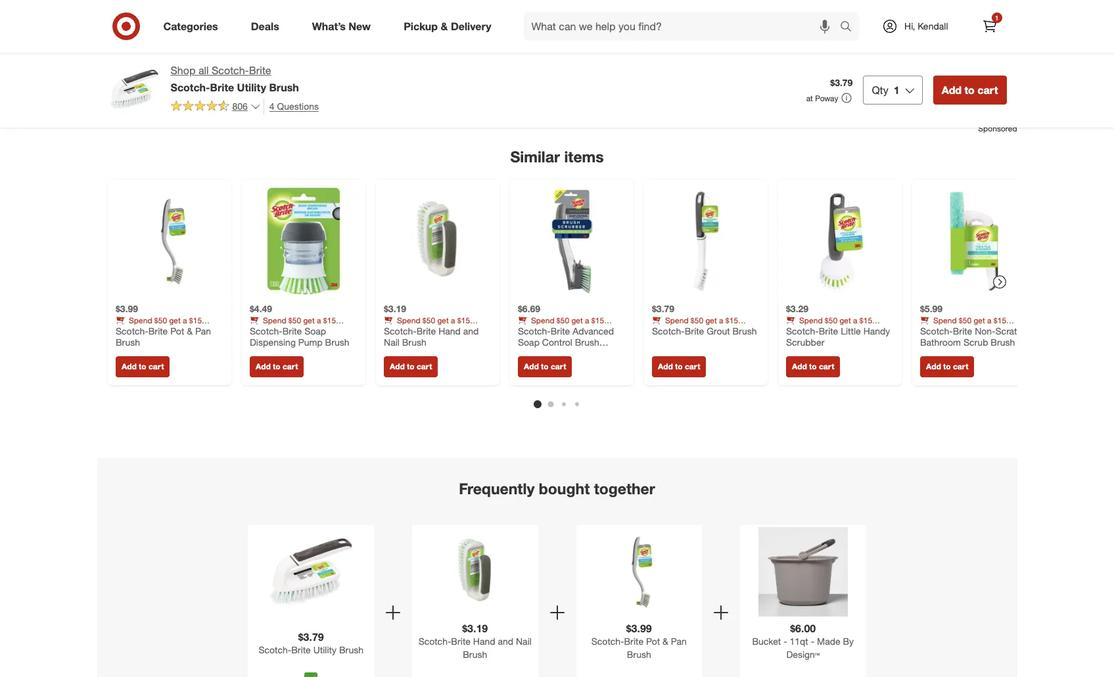 Task type: describe. For each thing, give the bounding box(es) containing it.
to for scotch-brite grout brush
[[675, 361, 683, 371]]

brite inside scotch-brite advanced soap control brush scrubber dishwand
[[551, 325, 570, 336]]

$3.99 for $3.99 scotch-brite pot & pan brush
[[627, 622, 652, 635]]

scotch-brite little handy scrubber
[[786, 325, 890, 348]]

scotch- inside "scotch-brite little handy scrubber"
[[786, 325, 819, 336]]

brush inside scotch-brite non-scratch bathroom scrub brush
[[991, 337, 1015, 348]]

add for scotch-brite soap dispensing pump brush
[[256, 361, 270, 371]]

nail inside scotch-brite hand and nail brush
[[384, 337, 399, 348]]

add to cart for scotch-brite pot & pan brush
[[121, 361, 164, 371]]

brush inside scotch-brite advanced soap control brush scrubber dishwand
[[575, 337, 599, 348]]

at poway
[[807, 93, 839, 103]]

brush inside $3.79 scotch-brite utility brush
[[339, 645, 364, 656]]

hand inside scotch-brite hand and nail brush
[[438, 325, 461, 336]]

brush inside scotch-brite hand and nail brush
[[402, 337, 426, 348]]

items
[[565, 147, 604, 166]]

search
[[835, 21, 866, 34]]

2 horizontal spatial $3.79
[[831, 77, 853, 88]]

handy
[[864, 325, 890, 336]]

add to cart up sponsored
[[942, 83, 999, 97]]

1 - from the left
[[784, 636, 788, 647]]

pickup & delivery
[[404, 19, 492, 33]]

dispensing
[[250, 337, 296, 348]]

1 link
[[976, 12, 1005, 41]]

& inside scotch-brite pot & pan brush
[[187, 325, 192, 336]]

pickup & delivery link
[[393, 12, 508, 41]]

scotch-brite grout brush
[[652, 325, 757, 336]]

to for scotch-brite advanced soap control brush scrubber dishwand
[[541, 361, 549, 371]]

region containing similar items
[[97, 46, 1036, 677]]

utility inside shop all scotch-brite scotch-brite utility brush
[[237, 81, 266, 94]]

brite inside scotch-brite non-scratch bathroom scrub brush
[[953, 325, 973, 336]]

cart for scotch-brite soap dispensing pump brush
[[282, 361, 298, 371]]

cart for scotch-brite pot & pan brush
[[148, 361, 164, 371]]

1 vertical spatial scotch-brite pot & pan brush image
[[595, 528, 684, 617]]

qty
[[872, 83, 889, 97]]

scratch
[[996, 325, 1027, 336]]

scrubber inside scotch-brite advanced soap control brush scrubber dishwand
[[518, 348, 556, 359]]

add for scotch-brite non-scratch bathroom scrub brush
[[926, 361, 941, 371]]

add to cart for scotch-brite soap dispensing pump brush
[[256, 361, 298, 371]]

pot inside scotch-brite pot & pan brush
[[170, 325, 184, 336]]

pan inside scotch-brite pot & pan brush
[[195, 325, 211, 336]]

add to cart button for scotch-brite hand and nail brush
[[384, 356, 438, 377]]

categories
[[163, 19, 218, 33]]

cart for scotch-brite little handy scrubber
[[819, 361, 834, 371]]

scotch- inside $3.19 scotch-brite hand and nail brush
[[419, 636, 451, 647]]

scotch- inside scotch-brite soap dispensing pump brush
[[250, 325, 282, 336]]

806 link
[[171, 99, 261, 115]]

scotch- inside "$3.99 scotch-brite pot & pan brush"
[[592, 636, 624, 647]]

$3.99 scotch-brite pot & pan brush
[[592, 622, 687, 660]]

$3.79 scotch-brite utility brush
[[259, 631, 364, 656]]

scrubber inside "scotch-brite little handy scrubber"
[[786, 337, 825, 348]]

brite inside scotch-brite soap dispensing pump brush
[[282, 325, 302, 336]]

together
[[594, 480, 656, 498]]

scotch- inside scotch-brite hand and nail brush
[[384, 325, 416, 336]]

bucket - 11qt - made by design™ link
[[743, 635, 864, 672]]

pickup
[[404, 19, 438, 33]]

scotch-brite non-scratch bathroom scrub brush image
[[920, 187, 1028, 295]]

What can we help you find? suggestions appear below search field
[[524, 12, 844, 41]]

control
[[542, 337, 572, 348]]

delivery
[[451, 19, 492, 33]]

categories link
[[152, 12, 235, 41]]

similar items
[[511, 147, 604, 166]]

add for scotch-brite little handy scrubber
[[792, 361, 807, 371]]

$6.00
[[791, 622, 816, 635]]

soap inside scotch-brite soap dispensing pump brush
[[304, 325, 326, 336]]

image of scotch-brite utility brush image
[[108, 63, 160, 116]]

what's new link
[[301, 12, 387, 41]]

to for scotch-brite pot & pan brush
[[139, 361, 146, 371]]

to for scotch-brite soap dispensing pump brush
[[273, 361, 280, 371]]

cart up sponsored
[[978, 83, 999, 97]]

0 vertical spatial scotch-brite pot & pan brush image
[[115, 187, 223, 295]]

$3.99 for $3.99
[[115, 303, 138, 314]]

at
[[807, 93, 813, 103]]

what's new
[[312, 19, 371, 33]]

brush inside "$3.99 scotch-brite pot & pan brush"
[[627, 649, 652, 660]]

cart for scotch-brite hand and nail brush
[[417, 361, 432, 371]]

and inside scotch-brite hand and nail brush
[[463, 325, 479, 336]]

1 vertical spatial 1
[[894, 83, 900, 97]]

dishwand
[[559, 348, 599, 359]]

scotch- inside $3.79 scotch-brite utility brush
[[259, 645, 291, 656]]

806
[[232, 101, 248, 112]]

scotch- inside scotch-brite advanced soap control brush scrubber dishwand
[[518, 325, 551, 336]]

non-
[[975, 325, 996, 336]]

$4.49
[[250, 303, 272, 314]]

add for scotch-brite advanced soap control brush scrubber dishwand
[[524, 361, 539, 371]]

scrub
[[964, 337, 988, 348]]

by
[[843, 636, 854, 647]]

4
[[270, 101, 275, 112]]

add to cart for scotch-brite grout brush
[[658, 361, 700, 371]]

all
[[199, 64, 209, 77]]

add to cart button up sponsored
[[934, 76, 1007, 104]]

bathroom
[[920, 337, 961, 348]]

add to cart button for scotch-brite little handy scrubber
[[786, 356, 840, 377]]

frequently bought together
[[459, 480, 656, 498]]

add to cart button for scotch-brite pot & pan brush
[[115, 356, 170, 377]]

add for scotch-brite pot & pan brush
[[121, 361, 136, 371]]

pot inside "$3.99 scotch-brite pot & pan brush"
[[646, 636, 660, 647]]

similar
[[511, 147, 560, 166]]

brush inside $3.19 scotch-brite hand and nail brush
[[463, 649, 487, 660]]

shop
[[171, 64, 196, 77]]

$3.19 for $3.19
[[384, 303, 406, 314]]

$3.19 scotch-brite hand and nail brush
[[419, 622, 532, 660]]

1 horizontal spatial &
[[441, 19, 448, 33]]

add to cart button for scotch-brite advanced soap control brush scrubber dishwand
[[518, 356, 572, 377]]

qty 1
[[872, 83, 900, 97]]

grout
[[707, 325, 730, 336]]



Task type: locate. For each thing, give the bounding box(es) containing it.
what's
[[312, 19, 346, 33]]

scotch-brite grout brush image
[[652, 187, 760, 295]]

brush inside scotch-brite pot & pan brush
[[115, 337, 140, 348]]

bucket - 11qt - made by design™ image
[[759, 528, 848, 617]]

to for scotch-brite little handy scrubber
[[809, 361, 817, 371]]

hi, kendall
[[905, 20, 949, 32]]

0 horizontal spatial scrubber
[[518, 348, 556, 359]]

1 right kendall
[[996, 14, 999, 22]]

shop all scotch-brite scotch-brite utility brush
[[171, 64, 299, 94]]

cart down scotch-brite hand and nail brush
[[417, 361, 432, 371]]

scotch-brite utility brush image
[[267, 528, 356, 617]]

brite inside scotch-brite hand and nail brush
[[416, 325, 436, 336]]

1 horizontal spatial pan
[[671, 636, 687, 647]]

nail inside $3.19 scotch-brite hand and nail brush
[[516, 636, 532, 647]]

add to cart button
[[934, 76, 1007, 104], [115, 356, 170, 377], [250, 356, 304, 377], [384, 356, 438, 377], [518, 356, 572, 377], [652, 356, 706, 377], [786, 356, 840, 377], [920, 356, 975, 377]]

0 vertical spatial &
[[441, 19, 448, 33]]

search button
[[835, 12, 866, 43]]

scrubber down control
[[518, 348, 556, 359]]

new
[[349, 19, 371, 33]]

0 vertical spatial $3.79
[[831, 77, 853, 88]]

0 horizontal spatial hand
[[438, 325, 461, 336]]

add to cart down scotch-brite grout brush
[[658, 361, 700, 371]]

0 vertical spatial scrubber
[[786, 337, 825, 348]]

bought
[[539, 480, 590, 498]]

1 vertical spatial $3.79
[[652, 303, 674, 314]]

None checkbox
[[305, 673, 318, 677]]

1 vertical spatial and
[[498, 636, 514, 647]]

add to cart for scotch-brite hand and nail brush
[[390, 361, 432, 371]]

add to cart button down control
[[518, 356, 572, 377]]

0 horizontal spatial scotch-brite pot & pan brush image
[[115, 187, 223, 295]]

0 horizontal spatial -
[[784, 636, 788, 647]]

cart down "scotch-brite little handy scrubber"
[[819, 361, 834, 371]]

0 horizontal spatial 1
[[894, 83, 900, 97]]

1
[[996, 14, 999, 22], [894, 83, 900, 97]]

1 vertical spatial $3.19
[[463, 622, 488, 635]]

0 vertical spatial pot
[[170, 325, 184, 336]]

cart down scrub
[[953, 361, 969, 371]]

add to cart for scotch-brite little handy scrubber
[[792, 361, 834, 371]]

scotch-brite pot & pan brush
[[115, 325, 211, 348]]

$3.19 for $3.19 scotch-brite hand and nail brush
[[463, 622, 488, 635]]

deals
[[251, 19, 279, 33]]

0 vertical spatial pan
[[195, 325, 211, 336]]

brite inside $3.19 scotch-brite hand and nail brush
[[451, 636, 471, 647]]

add for scotch-brite hand and nail brush
[[390, 361, 405, 371]]

add to cart down dispensing
[[256, 361, 298, 371]]

1 horizontal spatial soap
[[518, 337, 540, 348]]

0 horizontal spatial and
[[463, 325, 479, 336]]

scotch-brite little handy scrubber image
[[786, 187, 894, 295]]

add to cart down control
[[524, 361, 566, 371]]

add for scotch-brite grout brush
[[658, 361, 673, 371]]

add to cart button for scotch-brite soap dispensing pump brush
[[250, 356, 304, 377]]

add to cart down scotch-brite hand and nail brush
[[390, 361, 432, 371]]

design™
[[787, 649, 820, 660]]

11qt
[[790, 636, 809, 647]]

add to cart button for scotch-brite non-scratch bathroom scrub brush
[[920, 356, 975, 377]]

& inside "$3.99 scotch-brite pot & pan brush"
[[663, 636, 669, 647]]

- right '11qt'
[[811, 636, 815, 647]]

0 horizontal spatial $3.79
[[298, 631, 324, 644]]

brite inside scotch-brite pot & pan brush
[[148, 325, 168, 336]]

add to cart button down scotch-brite grout brush
[[652, 356, 706, 377]]

scotch-brite non-scratch bathroom scrub brush
[[920, 325, 1027, 348]]

brite inside $3.79 scotch-brite utility brush
[[291, 645, 311, 656]]

&
[[441, 19, 448, 33], [187, 325, 192, 336], [663, 636, 669, 647]]

scotch-brite soap dispensing pump brush
[[250, 325, 349, 348]]

scotch-brite utility brush link
[[251, 644, 372, 668]]

1 vertical spatial $3.99
[[627, 622, 652, 635]]

4 questions link
[[264, 99, 319, 114]]

cart for scotch-brite non-scratch bathroom scrub brush
[[953, 361, 969, 371]]

1 vertical spatial pan
[[671, 636, 687, 647]]

add
[[942, 83, 962, 97], [121, 361, 136, 371], [256, 361, 270, 371], [390, 361, 405, 371], [524, 361, 539, 371], [658, 361, 673, 371], [792, 361, 807, 371], [926, 361, 941, 371]]

0 vertical spatial and
[[463, 325, 479, 336]]

1 right qty
[[894, 83, 900, 97]]

scrubber
[[786, 337, 825, 348], [518, 348, 556, 359]]

2 - from the left
[[811, 636, 815, 647]]

1 vertical spatial &
[[187, 325, 192, 336]]

- left '11qt'
[[784, 636, 788, 647]]

hand
[[438, 325, 461, 336], [473, 636, 496, 647]]

scotch-brite advanced soap control brush scrubber dishwand
[[518, 325, 614, 359]]

bucket
[[753, 636, 781, 647]]

$3.99
[[115, 303, 138, 314], [627, 622, 652, 635]]

add to cart button down dispensing
[[250, 356, 304, 377]]

brush
[[269, 81, 299, 94], [733, 325, 757, 336], [115, 337, 140, 348], [325, 337, 349, 348], [402, 337, 426, 348], [575, 337, 599, 348], [991, 337, 1015, 348], [339, 645, 364, 656], [463, 649, 487, 660], [627, 649, 652, 660]]

0 vertical spatial $3.19
[[384, 303, 406, 314]]

add to cart button down scotch-brite hand and nail brush
[[384, 356, 438, 377]]

frequently
[[459, 480, 535, 498]]

cart
[[978, 83, 999, 97], [148, 361, 164, 371], [282, 361, 298, 371], [417, 361, 432, 371], [551, 361, 566, 371], [685, 361, 700, 371], [819, 361, 834, 371], [953, 361, 969, 371]]

utility
[[237, 81, 266, 94], [313, 645, 337, 656]]

cart down scotch-brite pot & pan brush
[[148, 361, 164, 371]]

pump
[[298, 337, 322, 348]]

questions
[[277, 101, 319, 112]]

scotch-brite hand and nail brush image
[[384, 187, 492, 295], [431, 528, 520, 617]]

pan inside "$3.99 scotch-brite pot & pan brush"
[[671, 636, 687, 647]]

to
[[965, 83, 975, 97], [139, 361, 146, 371], [273, 361, 280, 371], [407, 361, 414, 371], [541, 361, 549, 371], [675, 361, 683, 371], [809, 361, 817, 371], [943, 361, 951, 371]]

0 vertical spatial scotch-brite hand and nail brush image
[[384, 187, 492, 295]]

add to cart button for scotch-brite grout brush
[[652, 356, 706, 377]]

add to cart for scotch-brite advanced soap control brush scrubber dishwand
[[524, 361, 566, 371]]

0 horizontal spatial pan
[[195, 325, 211, 336]]

$3.79 up poway at right top
[[831, 77, 853, 88]]

soap
[[304, 325, 326, 336], [518, 337, 540, 348]]

scotch-brite hand and nail brush
[[384, 325, 479, 348]]

brush inside scotch-brite soap dispensing pump brush
[[325, 337, 349, 348]]

deals link
[[240, 12, 296, 41]]

$6.00 bucket - 11qt - made by design™
[[753, 622, 854, 660]]

advertisement region
[[97, 46, 1018, 123]]

brite inside "$3.99 scotch-brite pot & pan brush"
[[624, 636, 644, 647]]

scotch-brite hand and nail brush link
[[415, 635, 536, 672]]

2 horizontal spatial &
[[663, 636, 669, 647]]

advanced
[[573, 325, 614, 336]]

soap left control
[[518, 337, 540, 348]]

add to cart
[[942, 83, 999, 97], [121, 361, 164, 371], [256, 361, 298, 371], [390, 361, 432, 371], [524, 361, 566, 371], [658, 361, 700, 371], [792, 361, 834, 371], [926, 361, 969, 371]]

1 horizontal spatial 1
[[996, 14, 999, 22]]

region
[[97, 46, 1036, 677]]

soap inside scotch-brite advanced soap control brush scrubber dishwand
[[518, 337, 540, 348]]

0 horizontal spatial utility
[[237, 81, 266, 94]]

1 vertical spatial nail
[[516, 636, 532, 647]]

0 horizontal spatial nail
[[384, 337, 399, 348]]

$3.99 inside "$3.99 scotch-brite pot & pan brush"
[[627, 622, 652, 635]]

1 vertical spatial utility
[[313, 645, 337, 656]]

add to cart down "scotch-brite little handy scrubber"
[[792, 361, 834, 371]]

$3.79 up scotch-brite grout brush
[[652, 303, 674, 314]]

sponsored
[[979, 124, 1018, 134]]

0 horizontal spatial pot
[[170, 325, 184, 336]]

add to cart button down scotch-brite pot & pan brush
[[115, 356, 170, 377]]

and inside $3.19 scotch-brite hand and nail brush
[[498, 636, 514, 647]]

to for scotch-brite hand and nail brush
[[407, 361, 414, 371]]

$3.79 down scotch-brite utility brush image on the bottom left of page
[[298, 631, 324, 644]]

1 horizontal spatial and
[[498, 636, 514, 647]]

made
[[817, 636, 841, 647]]

little
[[841, 325, 861, 336]]

-
[[784, 636, 788, 647], [811, 636, 815, 647]]

$3.19 inside $3.19 scotch-brite hand and nail brush
[[463, 622, 488, 635]]

cart down dispensing
[[282, 361, 298, 371]]

1 horizontal spatial -
[[811, 636, 815, 647]]

1 vertical spatial pot
[[646, 636, 660, 647]]

$6.69
[[518, 303, 540, 314]]

1 horizontal spatial $3.99
[[627, 622, 652, 635]]

brite inside "scotch-brite little handy scrubber"
[[819, 325, 838, 336]]

1 inside "link"
[[996, 14, 999, 22]]

$3.79
[[831, 77, 853, 88], [652, 303, 674, 314], [298, 631, 324, 644]]

nail
[[384, 337, 399, 348], [516, 636, 532, 647]]

add to cart for scotch-brite non-scratch bathroom scrub brush
[[926, 361, 969, 371]]

pan
[[195, 325, 211, 336], [671, 636, 687, 647]]

2 vertical spatial &
[[663, 636, 669, 647]]

scotch-brite pot & pan brush image
[[115, 187, 223, 295], [595, 528, 684, 617]]

utility inside $3.79 scotch-brite utility brush
[[313, 645, 337, 656]]

scotch-
[[212, 64, 249, 77], [171, 81, 210, 94], [115, 325, 148, 336], [250, 325, 282, 336], [384, 325, 416, 336], [518, 325, 551, 336], [652, 325, 685, 336], [786, 325, 819, 336], [920, 325, 953, 336], [419, 636, 451, 647], [592, 636, 624, 647], [259, 645, 291, 656]]

scotch-brite soap dispensing pump brush image
[[250, 187, 357, 295]]

0 vertical spatial utility
[[237, 81, 266, 94]]

brite
[[249, 64, 271, 77], [210, 81, 234, 94], [148, 325, 168, 336], [282, 325, 302, 336], [416, 325, 436, 336], [551, 325, 570, 336], [685, 325, 704, 336], [819, 325, 838, 336], [953, 325, 973, 336], [451, 636, 471, 647], [624, 636, 644, 647], [291, 645, 311, 656]]

0 vertical spatial nail
[[384, 337, 399, 348]]

scotch- inside scotch-brite non-scratch bathroom scrub brush
[[920, 325, 953, 336]]

brush inside shop all scotch-brite scotch-brite utility brush
[[269, 81, 299, 94]]

add to cart button down bathroom
[[920, 356, 975, 377]]

1 horizontal spatial scrubber
[[786, 337, 825, 348]]

1 horizontal spatial $3.79
[[652, 303, 674, 314]]

$3.79 inside $3.79 scotch-brite utility brush
[[298, 631, 324, 644]]

1 vertical spatial scotch-brite hand and nail brush image
[[431, 528, 520, 617]]

1 horizontal spatial scotch-brite pot & pan brush image
[[595, 528, 684, 617]]

poway
[[816, 93, 839, 103]]

1 horizontal spatial $3.19
[[463, 622, 488, 635]]

add to cart down bathroom
[[926, 361, 969, 371]]

cart down scotch-brite grout brush
[[685, 361, 700, 371]]

none checkbox inside region
[[305, 673, 318, 677]]

soap up pump
[[304, 325, 326, 336]]

$3.19
[[384, 303, 406, 314], [463, 622, 488, 635]]

scotch-brite advanced soap control brush scrubber dishwand image
[[518, 187, 626, 295]]

add to cart button down "scotch-brite little handy scrubber"
[[786, 356, 840, 377]]

and
[[463, 325, 479, 336], [498, 636, 514, 647]]

pot
[[170, 325, 184, 336], [646, 636, 660, 647]]

1 horizontal spatial utility
[[313, 645, 337, 656]]

cart for scotch-brite advanced soap control brush scrubber dishwand
[[551, 361, 566, 371]]

hand inside $3.19 scotch-brite hand and nail brush
[[473, 636, 496, 647]]

0 horizontal spatial &
[[187, 325, 192, 336]]

1 vertical spatial scrubber
[[518, 348, 556, 359]]

1 horizontal spatial nail
[[516, 636, 532, 647]]

1 horizontal spatial pot
[[646, 636, 660, 647]]

scotch- inside scotch-brite pot & pan brush
[[115, 325, 148, 336]]

0 vertical spatial hand
[[438, 325, 461, 336]]

0 vertical spatial $3.99
[[115, 303, 138, 314]]

kendall
[[918, 20, 949, 32]]

scotch-brite pot & pan brush link
[[579, 635, 700, 672]]

to for scotch-brite non-scratch bathroom scrub brush
[[943, 361, 951, 371]]

0 horizontal spatial soap
[[304, 325, 326, 336]]

cart for scotch-brite grout brush
[[685, 361, 700, 371]]

hi,
[[905, 20, 916, 32]]

0 horizontal spatial $3.99
[[115, 303, 138, 314]]

0 horizontal spatial $3.19
[[384, 303, 406, 314]]

scrubber down $3.29
[[786, 337, 825, 348]]

$5.99
[[920, 303, 943, 314]]

cart down control
[[551, 361, 566, 371]]

4 questions
[[270, 101, 319, 112]]

1 vertical spatial hand
[[473, 636, 496, 647]]

1 horizontal spatial hand
[[473, 636, 496, 647]]

0 vertical spatial 1
[[996, 14, 999, 22]]

add to cart down scotch-brite pot & pan brush
[[121, 361, 164, 371]]

$3.29
[[786, 303, 809, 314]]

2 vertical spatial $3.79
[[298, 631, 324, 644]]



Task type: vqa. For each thing, say whether or not it's contained in the screenshot.
Scotch-Brite Grout Brush to
yes



